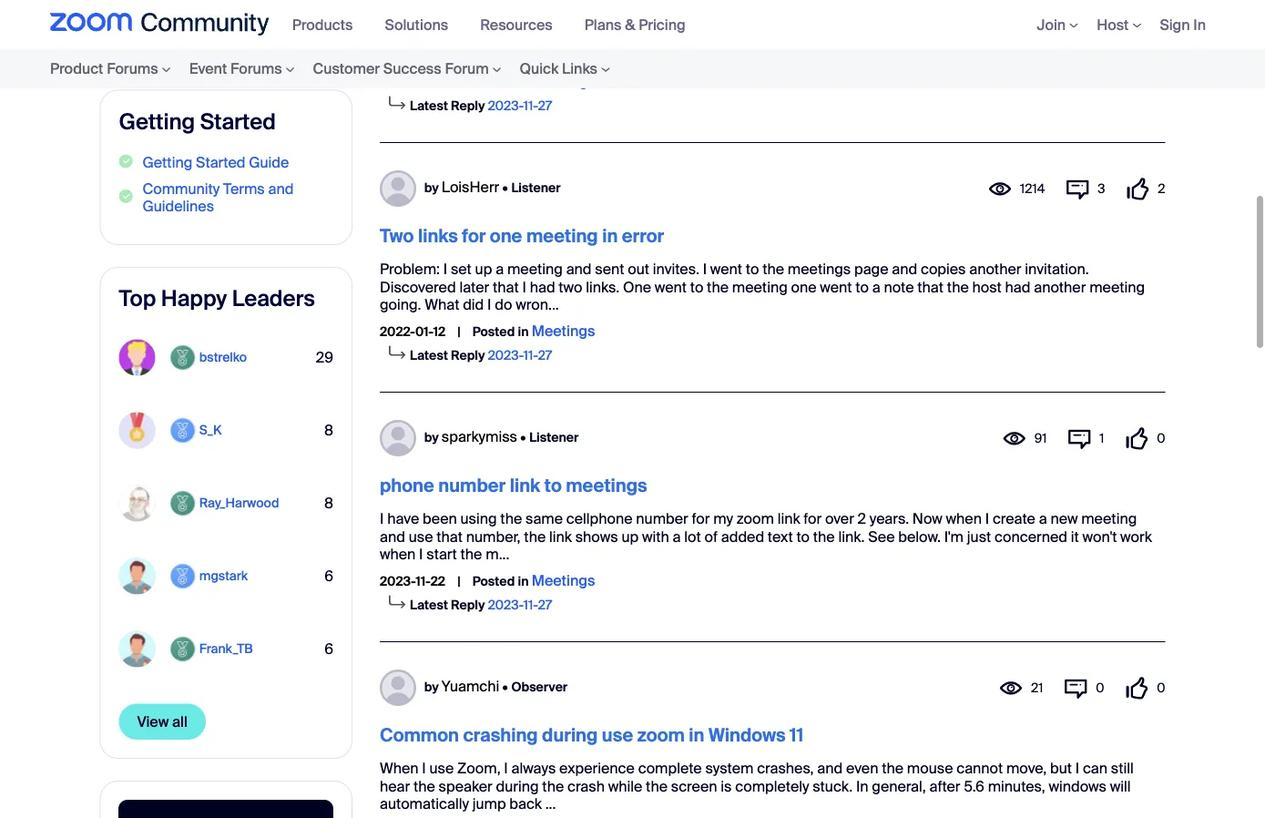 Task type: vqa. For each thing, say whether or not it's contained in the screenshot.


Task type: describe. For each thing, give the bounding box(es) containing it.
menu bar containing join
[[1010, 0, 1215, 49]]

in inside when i use zoom, i always experience complete system crashes, and even the mouse cannot move, but i can still hear the speaker during the crash while the screen is completely stuck. in general, after 5.6 minutes, windows will automatically jump back ...
[[856, 777, 869, 796]]

6 for frank_tb
[[325, 640, 333, 659]]

getting started heading
[[119, 107, 333, 136]]

29
[[316, 348, 333, 367]]

in for 2023-11-22 | posted in meetings latest reply 2023-11-27
[[518, 573, 529, 590]]

streaming
[[628, 27, 718, 50]]

11- for 2023-11-22 | posted in meetings latest reply 2023-11-27
[[524, 597, 538, 614]]

all
[[172, 712, 188, 731]]

but
[[1051, 759, 1072, 778]]

2023- left the 22
[[380, 573, 416, 590]]

| for links
[[458, 323, 461, 340]]

success
[[383, 59, 442, 78]]

i left have
[[380, 509, 384, 529]]

3
[[1098, 180, 1106, 197]]

solutions
[[385, 15, 448, 34]]

view
[[137, 712, 169, 731]]

when
[[380, 759, 419, 778]]

11- down start
[[416, 573, 431, 590]]

yuamchi
[[442, 677, 500, 696]]

common
[[380, 724, 459, 747]]

2023-11-27 link for to
[[488, 597, 552, 614]]

top
[[119, 285, 156, 313]]

and right 'page'
[[892, 260, 918, 279]]

2022-01-12 | posted in meetings latest reply 2023-11-27
[[380, 321, 595, 364]]

a left new
[[1039, 509, 1047, 529]]

invites.
[[653, 260, 700, 279]]

yuamchi link
[[442, 677, 500, 696]]

one
[[623, 277, 651, 296]]

resources link
[[480, 15, 566, 34]]

i left do
[[488, 295, 492, 314]]

background and filters, live streaming
[[380, 27, 718, 50]]

in for common crashing during use zoom in windows 11
[[689, 724, 705, 747]]

note
[[884, 277, 914, 296]]

by for links
[[424, 179, 439, 196]]

and inside getting started guide community terms and guidelines
[[268, 179, 294, 198]]

bstrelko
[[199, 348, 247, 365]]

0 horizontal spatial zoom
[[638, 724, 685, 747]]

community champion | customer image for 8
[[169, 490, 196, 517]]

s_k link
[[119, 412, 235, 449]]

getting for getting started
[[119, 107, 195, 136]]

products
[[292, 15, 353, 34]]

crashing
[[463, 724, 538, 747]]

to left note
[[856, 277, 869, 296]]

start
[[427, 544, 457, 564]]

won't
[[1083, 527, 1117, 546]]

number of accepted solutions: 8 image for ray_harwood
[[324, 476, 333, 531]]

0 horizontal spatial went
[[655, 277, 687, 296]]

i left set
[[443, 260, 447, 279]]

mouse
[[907, 759, 953, 778]]

menu bar containing product forums
[[14, 49, 656, 88]]

by inside "by yuamchi • observer"
[[424, 679, 439, 696]]

| for number
[[458, 573, 461, 590]]

a right later
[[496, 260, 504, 279]]

forums for product forums
[[107, 59, 158, 78]]

loisherr link
[[442, 178, 500, 197]]

11- for 2022-01-12 | posted in meetings latest reply 2023-11-27
[[524, 347, 538, 364]]

live
[[588, 27, 624, 50]]

reply inside 2021-09-17 | posted in meetings latest reply 2023-11-27
[[451, 97, 485, 114]]

get started link
[[119, 9, 294, 49]]

forum
[[445, 59, 489, 78]]

host
[[973, 277, 1002, 296]]

meetings for meetings
[[532, 571, 595, 590]]

sign
[[1160, 15, 1190, 34]]

observer
[[512, 679, 568, 696]]

i'm
[[945, 527, 964, 546]]

i right zoom, at the bottom
[[504, 759, 508, 778]]

quick links link
[[511, 49, 620, 88]]

0 horizontal spatial for
[[462, 224, 486, 248]]

use inside when i use zoom, i always experience complete system crashes, and even the mouse cannot move, but i can still hear the speaker during the crash while the screen is completely stuck. in general, after 5.6 minutes, windows will automatically jump back ...
[[430, 759, 454, 778]]

2 horizontal spatial went
[[820, 277, 852, 296]]

m...
[[486, 544, 510, 564]]

see
[[869, 527, 895, 546]]

cellphone
[[567, 509, 633, 529]]

ray_harwood link
[[119, 485, 293, 522]]

of
[[705, 527, 718, 546]]

01-
[[415, 323, 433, 340]]

bstrelko link
[[119, 340, 261, 376]]

and left the sent
[[566, 260, 592, 279]]

number,
[[466, 527, 521, 546]]

filters,
[[526, 27, 584, 50]]

mgstark image
[[119, 558, 155, 595]]

meetings link for meetings
[[532, 571, 595, 590]]

12
[[433, 323, 446, 340]]

meeting right invitation.
[[1090, 277, 1145, 296]]

2023- for 2022-01-12 | posted in meetings latest reply 2023-11-27
[[488, 347, 524, 364]]

2022-
[[380, 323, 415, 340]]

i right do
[[523, 277, 527, 296]]

view all
[[137, 712, 188, 731]]

meeting up two
[[527, 224, 598, 248]]

will
[[1110, 777, 1131, 796]]

sparkymiss
[[442, 427, 518, 446]]

by loisherr • listener
[[424, 178, 561, 197]]

up inside the i have been using the same cellphone number for my zoom link for over 2 years. now when i create a new meeting and use that number, the link shows up with a lot of added text to the link. see below. i'm just concerned it won't work when i start the m...
[[622, 527, 639, 546]]

in for 2022-01-12 | posted in meetings latest reply 2023-11-27
[[518, 323, 529, 340]]

shows
[[576, 527, 618, 546]]

latest inside 2021-09-17 | posted in meetings latest reply 2023-11-27
[[410, 97, 448, 114]]

quick links
[[520, 59, 598, 78]]

top happy leaders
[[119, 285, 315, 313]]

event forums
[[189, 59, 282, 78]]

number of accepted solutions: 8 image for s_k
[[324, 403, 333, 458]]

1 horizontal spatial another
[[1034, 277, 1086, 296]]

links
[[562, 59, 598, 78]]

still
[[1111, 759, 1134, 778]]

community terms and guidelines link
[[143, 179, 333, 216]]

in for two links for one meeting in error
[[602, 224, 618, 248]]

view all link
[[119, 704, 206, 740]]

frank_tb link
[[119, 631, 267, 668]]

ray_harwood image
[[119, 485, 155, 522]]

getting started guide community terms and guidelines
[[143, 152, 294, 216]]

move,
[[1007, 759, 1047, 778]]

plans & pricing link
[[585, 15, 699, 34]]

text
[[768, 527, 793, 546]]

i right when
[[422, 759, 426, 778]]

problem:
[[380, 260, 440, 279]]

started for getting started guide community terms and guidelines
[[196, 152, 245, 172]]

community
[[143, 179, 220, 198]]

event
[[189, 59, 227, 78]]

number inside the i have been using the same cellphone number for my zoom link for over 2 years. now when i create a new meeting and use that number, the link shows up with a lot of added text to the link. see below. i'm just concerned it won't work when i start the m...
[[636, 509, 689, 529]]

number of accepted solutions: 29 image
[[316, 330, 333, 385]]

...
[[545, 794, 556, 813]]

1 had from the left
[[530, 277, 555, 296]]

s_k image
[[119, 412, 155, 449]]

host
[[1097, 15, 1129, 34]]

community champion | zoom employee image
[[169, 563, 196, 590]]

21
[[1031, 680, 1044, 697]]

system
[[706, 759, 754, 778]]

6 for mgstark
[[325, 567, 333, 586]]

1 horizontal spatial 2
[[1158, 180, 1166, 197]]

11- for 2021-09-17 | posted in meetings latest reply 2023-11-27
[[524, 97, 538, 114]]

• inside "by yuamchi • observer"
[[502, 679, 508, 696]]

minutes,
[[988, 777, 1046, 796]]

sign in link
[[1160, 15, 1206, 34]]

0 for sparkymiss
[[1157, 430, 1166, 447]]

• for for
[[502, 179, 508, 196]]

what
[[425, 295, 460, 314]]

my
[[714, 509, 733, 529]]

quick
[[520, 59, 559, 78]]

meeting inside the i have been using the same cellphone number for my zoom link for over 2 years. now when i create a new meeting and use that number, the link shows up with a lot of added text to the link. see below. i'm just concerned it won't work when i start the m...
[[1082, 509, 1137, 529]]

do
[[495, 295, 512, 314]]

experience
[[559, 759, 635, 778]]

screen
[[671, 777, 718, 796]]

community.title image
[[50, 13, 269, 36]]

up inside 'problem: i set up a meeting and sent out invites. i went to the meetings page and copies another invitation. discovered later that i had two links. one went to the meeting one went to a note that the host had another meeting going. what did i do wron...'
[[475, 260, 492, 279]]



Task type: locate. For each thing, give the bounding box(es) containing it.
11- inside 2021-09-17 | posted in meetings latest reply 2023-11-27
[[524, 97, 538, 114]]

1 vertical spatial meetings
[[532, 321, 595, 341]]

1
[[1100, 430, 1105, 447]]

27 inside 2023-11-22 | posted in meetings latest reply 2023-11-27
[[538, 597, 552, 614]]

meetings up cellphone at the bottom
[[566, 474, 647, 497]]

0 vertical spatial 8
[[324, 421, 333, 440]]

1 number of accepted solutions: 6 image from the top
[[325, 549, 333, 604]]

community champion | customer image inside bstrelko link
[[169, 344, 196, 371]]

mgstark link
[[119, 558, 262, 595]]

zoom inside the i have been using the same cellphone number for my zoom link for over 2 years. now when i create a new meeting and use that number, the link shows up with a lot of added text to the link. see below. i'm just concerned it won't work when i start the m...
[[737, 509, 774, 529]]

1 vertical spatial 8
[[324, 494, 333, 513]]

1 horizontal spatial in
[[1194, 15, 1206, 34]]

in inside 2021-09-17 | posted in meetings latest reply 2023-11-27
[[518, 74, 529, 90]]

3 reply from the top
[[451, 597, 485, 614]]

0 vertical spatial •
[[502, 179, 508, 196]]

in right stuck.
[[856, 777, 869, 796]]

1 vertical spatial zoom
[[638, 724, 685, 747]]

sparkymiss image
[[380, 420, 416, 457]]

1 vertical spatial reply
[[451, 347, 485, 364]]

1 horizontal spatial link
[[549, 527, 572, 546]]

use inside the i have been using the same cellphone number for my zoom link for over 2 years. now when i create a new meeting and use that number, the link shows up with a lot of added text to the link. see below. i'm just concerned it won't work when i start the m...
[[409, 527, 433, 546]]

by for number
[[424, 429, 439, 446]]

1 vertical spatial in
[[856, 777, 869, 796]]

27 down wron...
[[538, 347, 552, 364]]

27 down quick
[[538, 97, 552, 114]]

during inside when i use zoom, i always experience complete system crashes, and even the mouse cannot move, but i can still hear the speaker during the crash while the screen is completely stuck. in general, after 5.6 minutes, windows will automatically jump back ...
[[496, 777, 539, 796]]

1 6 from the top
[[325, 567, 333, 586]]

1 vertical spatial 6
[[325, 640, 333, 659]]

posted inside 2022-01-12 | posted in meetings latest reply 2023-11-27
[[473, 323, 515, 340]]

pricing
[[639, 15, 686, 34]]

2 6 from the top
[[325, 640, 333, 659]]

22
[[431, 573, 446, 590]]

went right the invites.
[[711, 260, 743, 279]]

2 reply from the top
[[451, 347, 485, 364]]

2023- down the 'm...'
[[488, 597, 524, 614]]

listener for meetings
[[530, 429, 579, 446]]

community champion | customer image inside ray_harwood link
[[169, 490, 196, 517]]

zoom right my
[[737, 509, 774, 529]]

| inside 2022-01-12 | posted in meetings latest reply 2023-11-27
[[458, 323, 461, 340]]

below.
[[899, 527, 941, 546]]

when
[[946, 509, 982, 529], [380, 544, 416, 564]]

09-
[[413, 74, 435, 90]]

8 for ray_harwood
[[324, 494, 333, 513]]

link.
[[839, 527, 865, 546]]

by right the loisherr "icon"
[[424, 179, 439, 196]]

• left observer
[[502, 679, 508, 696]]

1 vertical spatial started
[[196, 152, 245, 172]]

0 horizontal spatial meetings
[[566, 474, 647, 497]]

get started
[[168, 19, 244, 38]]

for left 'over'
[[804, 509, 822, 529]]

0 horizontal spatial number
[[439, 474, 506, 497]]

meetings inside 'problem: i set up a meeting and sent out invites. i went to the meetings page and copies another invitation. discovered later that i had two links. one went to the meeting one went to a note that the host had another meeting going. what did i do wron...'
[[788, 260, 851, 279]]

1 vertical spatial use
[[602, 724, 633, 747]]

over
[[825, 509, 854, 529]]

bstrelko image
[[119, 340, 155, 376]]

3 community champion | customer image from the top
[[169, 636, 196, 663]]

using
[[461, 509, 497, 529]]

reply
[[451, 97, 485, 114], [451, 347, 485, 364], [451, 597, 485, 614]]

by inside the by sparkymiss • listener
[[424, 429, 439, 446]]

2 vertical spatial posted
[[473, 573, 515, 590]]

reply inside 2023-11-22 | posted in meetings latest reply 2023-11-27
[[451, 597, 485, 614]]

0 horizontal spatial 2
[[858, 509, 867, 529]]

and down the guide
[[268, 179, 294, 198]]

to right "one"
[[690, 277, 704, 296]]

0 horizontal spatial link
[[510, 474, 541, 497]]

2 vertical spatial latest
[[410, 597, 448, 614]]

and left been
[[380, 527, 405, 546]]

in inside 2022-01-12 | posted in meetings latest reply 2023-11-27
[[518, 323, 529, 340]]

1 vertical spatial meetings link
[[532, 321, 595, 341]]

started up terms
[[196, 152, 245, 172]]

jump
[[473, 794, 506, 813]]

1 horizontal spatial up
[[622, 527, 639, 546]]

to inside the i have been using the same cellphone number for my zoom link for over 2 years. now when i create a new meeting and use that number, the link shows up with a lot of added text to the link. see below. i'm just concerned it won't work when i start the m...
[[797, 527, 810, 546]]

in left error
[[602, 224, 618, 248]]

1 horizontal spatial zoom
[[737, 509, 774, 529]]

2 latest from the top
[[410, 347, 448, 364]]

during left the ...
[[496, 777, 539, 796]]

even
[[846, 759, 879, 778]]

zoom,
[[457, 759, 501, 778]]

in for 2021-09-17 | posted in meetings latest reply 2023-11-27
[[518, 74, 529, 90]]

frank_tb image
[[119, 631, 155, 668]]

1 vertical spatial up
[[622, 527, 639, 546]]

meetings inside 2021-09-17 | posted in meetings latest reply 2023-11-27
[[532, 72, 596, 91]]

meetings inside 2023-11-22 | posted in meetings latest reply 2023-11-27
[[532, 571, 595, 590]]

started for getting started
[[200, 107, 276, 136]]

| right 17
[[458, 74, 461, 90]]

links.
[[586, 277, 620, 296]]

1 vertical spatial number
[[636, 509, 689, 529]]

stuck.
[[813, 777, 853, 796]]

getting started guide link
[[143, 152, 289, 172]]

to right the text
[[797, 527, 810, 546]]

while
[[608, 777, 643, 796]]

meetings left 'page'
[[788, 260, 851, 279]]

been
[[423, 509, 457, 529]]

1 vertical spatial 2023-11-27 link
[[488, 347, 552, 364]]

1 27 from the top
[[538, 97, 552, 114]]

sparkymiss link
[[442, 427, 518, 446]]

started up getting started guide 'link'
[[200, 107, 276, 136]]

customer success forum link
[[304, 49, 511, 88]]

1 vertical spatial |
[[458, 323, 461, 340]]

0 horizontal spatial forums
[[107, 59, 158, 78]]

community champion | customer image for 6
[[169, 636, 196, 663]]

i
[[443, 260, 447, 279], [703, 260, 707, 279], [523, 277, 527, 296], [488, 295, 492, 314], [380, 509, 384, 529], [986, 509, 990, 529], [419, 544, 423, 564], [422, 759, 426, 778], [504, 759, 508, 778], [1076, 759, 1080, 778]]

0 vertical spatial 2
[[1158, 180, 1166, 197]]

a left lot
[[673, 527, 681, 546]]

latest
[[410, 97, 448, 114], [410, 347, 448, 364], [410, 597, 448, 614]]

2 forums from the left
[[231, 59, 282, 78]]

general,
[[872, 777, 926, 796]]

background and filters, live streaming link
[[380, 27, 718, 50]]

1 horizontal spatial had
[[1005, 277, 1031, 296]]

concerned
[[995, 527, 1068, 546]]

2 by from the top
[[424, 429, 439, 446]]

posted down the 'm...'
[[473, 573, 515, 590]]

speaker
[[439, 777, 493, 796]]

3 latest from the top
[[410, 597, 448, 614]]

one left 'page'
[[791, 277, 817, 296]]

number of accepted solutions: 8 image left sparkymiss image
[[324, 403, 333, 458]]

0 vertical spatial in
[[1194, 15, 1206, 34]]

1 vertical spatial number of accepted solutions: 8 image
[[324, 476, 333, 531]]

reply down start
[[451, 597, 485, 614]]

1 number of accepted solutions: 8 image from the top
[[324, 403, 333, 458]]

meeting right the invites.
[[732, 277, 788, 296]]

2 horizontal spatial link
[[778, 509, 800, 529]]

and up quick
[[489, 27, 522, 50]]

have
[[387, 509, 419, 529]]

1 latest from the top
[[410, 97, 448, 114]]

1 horizontal spatial when
[[946, 509, 982, 529]]

3 by from the top
[[424, 679, 439, 696]]

get
[[168, 19, 193, 38]]

yuamchi image
[[380, 670, 416, 706]]

2 vertical spatial reply
[[451, 597, 485, 614]]

0 vertical spatial latest
[[410, 97, 448, 114]]

number of accepted solutions: 8 image
[[324, 403, 333, 458], [324, 476, 333, 531]]

0 vertical spatial one
[[490, 224, 522, 248]]

page
[[855, 260, 889, 279]]

product forums
[[50, 59, 158, 78]]

2023-11-27 link down quick
[[488, 97, 552, 114]]

getting started
[[119, 107, 276, 136]]

during up experience
[[542, 724, 598, 747]]

2 horizontal spatial that
[[918, 277, 944, 296]]

listener for meeting
[[512, 179, 561, 196]]

1 forums from the left
[[107, 59, 158, 78]]

and inside when i use zoom, i always experience complete system crashes, and even the mouse cannot move, but i can still hear the speaker during the crash while the screen is completely stuck. in general, after 5.6 minutes, windows will automatically jump back ...
[[818, 759, 843, 778]]

had
[[530, 277, 555, 296], [1005, 277, 1031, 296]]

number of accepted solutions: 6 image for frank_tb
[[325, 622, 333, 677]]

i have been using the same cellphone number for my zoom link for over 2 years. now when i create a new meeting and use that number, the link shows up with a lot of added text to the link. see below. i'm just concerned it won't work when i start the m...
[[380, 509, 1152, 564]]

just
[[967, 527, 992, 546]]

and inside the i have been using the same cellphone number for my zoom link for over 2 years. now when i create a new meeting and use that number, the link shows up with a lot of added text to the link. see below. i'm just concerned it won't work when i start the m...
[[380, 527, 405, 546]]

windows
[[1049, 777, 1107, 796]]

during
[[542, 724, 598, 747], [496, 777, 539, 796]]

0 horizontal spatial one
[[490, 224, 522, 248]]

in down the number,
[[518, 573, 529, 590]]

another right copies
[[970, 260, 1022, 279]]

| inside 2021-09-17 | posted in meetings latest reply 2023-11-27
[[458, 74, 461, 90]]

2023- inside 2022-01-12 | posted in meetings latest reply 2023-11-27
[[488, 347, 524, 364]]

2023-11-27 link down the 'm...'
[[488, 597, 552, 614]]

listener up two links for one meeting in error link
[[512, 179, 561, 196]]

1 vertical spatial by
[[424, 429, 439, 446]]

0 horizontal spatial during
[[496, 777, 539, 796]]

resources
[[480, 15, 553, 34]]

when right now
[[946, 509, 982, 529]]

meetings inside 2022-01-12 | posted in meetings latest reply 2023-11-27
[[532, 321, 595, 341]]

by inside by loisherr • listener
[[424, 179, 439, 196]]

11- down wron...
[[524, 347, 538, 364]]

• for link
[[520, 429, 526, 446]]

new
[[1051, 509, 1078, 529]]

2 2023-11-27 link from the top
[[488, 347, 552, 364]]

1 | from the top
[[458, 74, 461, 90]]

number up using
[[439, 474, 506, 497]]

3 | from the top
[[458, 573, 461, 590]]

1 vertical spatial meetings
[[566, 474, 647, 497]]

by right yuamchi image
[[424, 679, 439, 696]]

0 vertical spatial number
[[439, 474, 506, 497]]

listener inside by loisherr • listener
[[512, 179, 561, 196]]

0 vertical spatial meetings
[[532, 72, 596, 91]]

0 vertical spatial when
[[946, 509, 982, 529]]

27 for to
[[538, 597, 552, 614]]

2 had from the left
[[1005, 277, 1031, 296]]

meeting
[[527, 224, 598, 248], [507, 260, 563, 279], [732, 277, 788, 296], [1090, 277, 1145, 296], [1082, 509, 1137, 529]]

0 vertical spatial reply
[[451, 97, 485, 114]]

1 community champion | customer image from the top
[[169, 344, 196, 371]]

number of accepted solutions: 6 image
[[325, 549, 333, 604], [325, 622, 333, 677]]

1 by from the top
[[424, 179, 439, 196]]

reply down forum
[[451, 97, 485, 114]]

link right added
[[778, 509, 800, 529]]

when down have
[[380, 544, 416, 564]]

0 vertical spatial by
[[424, 179, 439, 196]]

that right later
[[493, 277, 519, 296]]

that right note
[[918, 277, 944, 296]]

that inside the i have been using the same cellphone number for my zoom link for over 2 years. now when i create a new meeting and use that number, the link shows up with a lot of added text to the link. see below. i'm just concerned it won't work when i start the m...
[[437, 527, 463, 546]]

1 vertical spatial getting
[[143, 152, 192, 172]]

2 inside the i have been using the same cellphone number for my zoom link for over 2 years. now when i create a new meeting and use that number, the link shows up with a lot of added text to the link. see below. i'm just concerned it won't work when i start the m...
[[858, 509, 867, 529]]

community champion | zoom employee image
[[169, 417, 196, 444]]

0 horizontal spatial another
[[970, 260, 1022, 279]]

community champion | customer image
[[169, 344, 196, 371], [169, 490, 196, 517], [169, 636, 196, 663]]

posted down do
[[473, 323, 515, 340]]

posted inside 2023-11-22 | posted in meetings latest reply 2023-11-27
[[473, 573, 515, 590]]

i right but
[[1076, 759, 1080, 778]]

1 8 from the top
[[324, 421, 333, 440]]

reply for number
[[451, 597, 485, 614]]

2 community champion | customer image from the top
[[169, 490, 196, 517]]

another
[[970, 260, 1022, 279], [1034, 277, 1086, 296]]

1 horizontal spatial for
[[692, 509, 710, 529]]

0 vertical spatial community champion | customer image
[[169, 344, 196, 371]]

27 inside 2021-09-17 | posted in meetings latest reply 2023-11-27
[[538, 97, 552, 114]]

two links for one meeting in error link
[[380, 224, 664, 248]]

8 left have
[[324, 494, 333, 513]]

3 27 from the top
[[538, 597, 552, 614]]

• right sparkymiss
[[520, 429, 526, 446]]

0 vertical spatial started
[[200, 107, 276, 136]]

started inside getting started guide community terms and guidelines
[[196, 152, 245, 172]]

posted inside 2021-09-17 | posted in meetings latest reply 2023-11-27
[[473, 74, 515, 90]]

i right the invites.
[[703, 260, 707, 279]]

a left note
[[873, 277, 881, 296]]

2023-11-27 link for one
[[488, 347, 552, 364]]

number
[[439, 474, 506, 497], [636, 509, 689, 529]]

meetings
[[788, 260, 851, 279], [566, 474, 647, 497]]

1214
[[1021, 180, 1045, 197]]

links
[[418, 224, 458, 248]]

latest inside 2022-01-12 | posted in meetings latest reply 2023-11-27
[[410, 347, 448, 364]]

after
[[930, 777, 961, 796]]

set
[[451, 260, 472, 279]]

use up the 22
[[409, 527, 433, 546]]

1 vertical spatial community champion | customer image
[[169, 490, 196, 517]]

0 vertical spatial 6
[[325, 567, 333, 586]]

2 vertical spatial •
[[502, 679, 508, 696]]

27 up observer
[[538, 597, 552, 614]]

2 number of accepted solutions: 6 image from the top
[[325, 622, 333, 677]]

1 reply from the top
[[451, 97, 485, 114]]

8 for s_k
[[324, 421, 333, 440]]

1 horizontal spatial number
[[636, 509, 689, 529]]

0 vertical spatial posted
[[473, 74, 515, 90]]

2 horizontal spatial for
[[804, 509, 822, 529]]

that left the number,
[[437, 527, 463, 546]]

latest down 01-
[[410, 347, 448, 364]]

forums right event at the left top of page
[[231, 59, 282, 78]]

0 vertical spatial up
[[475, 260, 492, 279]]

same
[[526, 509, 563, 529]]

getting inside getting started guide community terms and guidelines
[[143, 152, 192, 172]]

zoom up complete
[[638, 724, 685, 747]]

0 vertical spatial meetings
[[788, 260, 851, 279]]

meetings down shows
[[532, 571, 595, 590]]

reply inside 2022-01-12 | posted in meetings latest reply 2023-11-27
[[451, 347, 485, 364]]

two links for one meeting in error
[[380, 224, 664, 248]]

2 8 from the top
[[324, 494, 333, 513]]

reply down did
[[451, 347, 485, 364]]

2 vertical spatial by
[[424, 679, 439, 696]]

top happy leaders heading
[[119, 285, 333, 313]]

in down the background and filters, live streaming
[[518, 74, 529, 90]]

1 horizontal spatial that
[[493, 277, 519, 296]]

0 vertical spatial listener
[[512, 179, 561, 196]]

1 horizontal spatial forums
[[231, 59, 282, 78]]

0 horizontal spatial in
[[856, 777, 869, 796]]

2 vertical spatial community champion | customer image
[[169, 636, 196, 663]]

automatically
[[380, 794, 469, 813]]

2 27 from the top
[[538, 347, 552, 364]]

for left my
[[692, 509, 710, 529]]

s_k
[[199, 421, 222, 438]]

common crashing during use zoom in windows 11 link
[[380, 724, 804, 747]]

went left 'page'
[[820, 277, 852, 296]]

latest down the 22
[[410, 597, 448, 614]]

to
[[746, 260, 759, 279], [690, 277, 704, 296], [856, 277, 869, 296], [545, 474, 562, 497], [797, 527, 810, 546]]

in right sign
[[1194, 15, 1206, 34]]

• inside the by sparkymiss • listener
[[520, 429, 526, 446]]

community champion | customer image for 29
[[169, 344, 196, 371]]

0 vertical spatial zoom
[[737, 509, 774, 529]]

2023- down quick
[[488, 97, 524, 114]]

by
[[424, 179, 439, 196], [424, 429, 439, 446], [424, 679, 439, 696]]

another right host
[[1034, 277, 1086, 296]]

phone
[[380, 474, 434, 497]]

2023- down do
[[488, 347, 524, 364]]

menu bar
[[283, 0, 709, 49], [1010, 0, 1215, 49], [14, 49, 656, 88]]

2 | from the top
[[458, 323, 461, 340]]

0 horizontal spatial when
[[380, 544, 416, 564]]

1 vertical spatial number of accepted solutions: 6 image
[[325, 622, 333, 677]]

1 2023-11-27 link from the top
[[488, 97, 552, 114]]

community champion | customer image inside frank_tb link
[[169, 636, 196, 663]]

latest for links
[[410, 347, 448, 364]]

2 right the 3 in the right of the page
[[1158, 180, 1166, 197]]

11- inside 2022-01-12 | posted in meetings latest reply 2023-11-27
[[524, 347, 538, 364]]

to up same
[[545, 474, 562, 497]]

2023- inside 2021-09-17 | posted in meetings latest reply 2023-11-27
[[488, 97, 524, 114]]

mgstark
[[199, 567, 248, 584]]

is
[[721, 777, 732, 796]]

meeting up wron...
[[507, 260, 563, 279]]

forums down community.title image
[[107, 59, 158, 78]]

0 for yuamchi
[[1157, 680, 1166, 697]]

product
[[50, 59, 103, 78]]

• right loisherr link
[[502, 179, 508, 196]]

1 vertical spatial 2
[[858, 509, 867, 529]]

later
[[460, 277, 489, 296]]

i left the create
[[986, 509, 990, 529]]

latest inside 2023-11-22 | posted in meetings latest reply 2023-11-27
[[410, 597, 448, 614]]

that
[[493, 277, 519, 296], [918, 277, 944, 296], [437, 527, 463, 546]]

| inside 2023-11-22 | posted in meetings latest reply 2023-11-27
[[458, 573, 461, 590]]

| right 12
[[458, 323, 461, 340]]

invitation.
[[1025, 260, 1089, 279]]

27 for one
[[538, 347, 552, 364]]

8 left sparkymiss image
[[324, 421, 333, 440]]

copies
[[921, 260, 966, 279]]

0 vertical spatial meetings link
[[532, 72, 596, 91]]

0 vertical spatial number of accepted solutions: 6 image
[[325, 549, 333, 604]]

1 horizontal spatial meetings
[[788, 260, 851, 279]]

meetings for meeting
[[532, 321, 595, 341]]

and left the even
[[818, 759, 843, 778]]

0 vertical spatial getting
[[119, 107, 195, 136]]

hear
[[380, 777, 410, 796]]

link left shows
[[549, 527, 572, 546]]

| right the 22
[[458, 573, 461, 590]]

in inside 2023-11-22 | posted in meetings latest reply 2023-11-27
[[518, 573, 529, 590]]

completely
[[735, 777, 809, 796]]

posted for link
[[473, 573, 515, 590]]

0 horizontal spatial had
[[530, 277, 555, 296]]

getting for getting started guide community terms and guidelines
[[143, 152, 192, 172]]

forums for event forums
[[231, 59, 282, 78]]

by right sparkymiss image
[[424, 429, 439, 446]]

&
[[625, 15, 635, 34]]

community champion | customer image left frank_tb
[[169, 636, 196, 663]]

1 vertical spatial one
[[791, 277, 817, 296]]

0 vertical spatial 2023-11-27 link
[[488, 97, 552, 114]]

always
[[512, 759, 556, 778]]

menu bar containing products
[[283, 0, 709, 49]]

use up experience
[[602, 724, 633, 747]]

1 vertical spatial when
[[380, 544, 416, 564]]

2 number of accepted solutions: 8 image from the top
[[324, 476, 333, 531]]

1 horizontal spatial during
[[542, 724, 598, 747]]

meetings link for meeting
[[532, 321, 595, 341]]

2 vertical spatial meetings
[[532, 571, 595, 590]]

2023- for 2021-09-17 | posted in meetings latest reply 2023-11-27
[[488, 97, 524, 114]]

1 horizontal spatial one
[[791, 277, 817, 296]]

posted for for
[[473, 323, 515, 340]]

reply for links
[[451, 347, 485, 364]]

for up set
[[462, 224, 486, 248]]

use left zoom, at the bottom
[[430, 759, 454, 778]]

now
[[913, 509, 943, 529]]

i left start
[[419, 544, 423, 564]]

crash
[[568, 777, 605, 796]]

0 horizontal spatial up
[[475, 260, 492, 279]]

3 2023-11-27 link from the top
[[488, 597, 552, 614]]

to right the invites.
[[746, 260, 759, 279]]

1 horizontal spatial went
[[711, 260, 743, 279]]

2023- for 2023-11-22 | posted in meetings latest reply 2023-11-27
[[488, 597, 524, 614]]

listener inside the by sparkymiss • listener
[[530, 429, 579, 446]]

2 vertical spatial 27
[[538, 597, 552, 614]]

forums
[[107, 59, 158, 78], [231, 59, 282, 78]]

number of accepted solutions: 6 image for mgstark
[[325, 549, 333, 604]]

1 vertical spatial latest
[[410, 347, 448, 364]]

solutions link
[[385, 15, 462, 34]]

2 vertical spatial use
[[430, 759, 454, 778]]

getting up community
[[143, 152, 192, 172]]

27
[[538, 97, 552, 114], [538, 347, 552, 364], [538, 597, 552, 614]]

meetings link down wron...
[[532, 321, 595, 341]]

2 vertical spatial |
[[458, 573, 461, 590]]

one down by loisherr • listener on the left of page
[[490, 224, 522, 248]]

latest for number
[[410, 597, 448, 614]]

2 right 'over'
[[858, 509, 867, 529]]

loisherr image
[[380, 171, 416, 207]]

2 vertical spatial meetings link
[[532, 571, 595, 590]]

up right set
[[475, 260, 492, 279]]

1 vertical spatial during
[[496, 777, 539, 796]]

meeting right the it
[[1082, 509, 1137, 529]]

0 vertical spatial use
[[409, 527, 433, 546]]

0 horizontal spatial that
[[437, 527, 463, 546]]

one inside 'problem: i set up a meeting and sent out invites. i went to the meetings page and copies another invitation. discovered later that i had two links. one went to the meeting one went to a note that the host had another meeting going. what did i do wron...'
[[791, 277, 817, 296]]

0 vertical spatial number of accepted solutions: 8 image
[[324, 403, 333, 458]]

• inside by loisherr • listener
[[502, 179, 508, 196]]

had right host
[[1005, 277, 1031, 296]]

0 vertical spatial during
[[542, 724, 598, 747]]

0 vertical spatial |
[[458, 74, 461, 90]]

1 vertical spatial listener
[[530, 429, 579, 446]]

community champion | customer image right the ray_harwood image
[[169, 490, 196, 517]]

1 vertical spatial •
[[520, 429, 526, 446]]

in
[[518, 74, 529, 90], [602, 224, 618, 248], [518, 323, 529, 340], [518, 573, 529, 590], [689, 724, 705, 747]]

27 inside 2022-01-12 | posted in meetings latest reply 2023-11-27
[[538, 347, 552, 364]]



